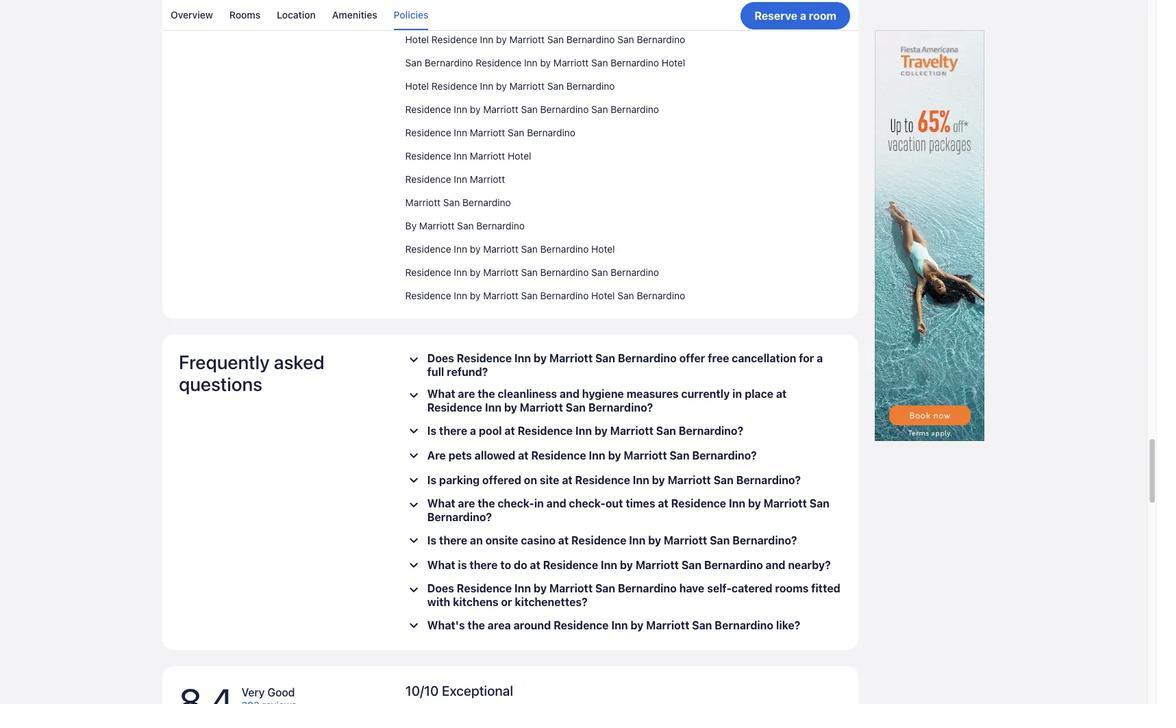 Task type: describe. For each thing, give the bounding box(es) containing it.
what's
[[427, 620, 465, 632]]

are for cleanliness
[[458, 388, 475, 400]]

residence inn by marriott san bernardino hotel san bernardino
[[406, 290, 686, 302]]

is for is there a pool at residence inn by marriott san bernardino?
[[427, 425, 437, 437]]

is
[[458, 559, 467, 572]]

or
[[501, 596, 512, 609]]

does for full
[[427, 352, 454, 365]]

san inside what are the cleanliness and hygiene measures currently in place at residence inn by marriott san bernardino?
[[566, 402, 586, 414]]

cancellation
[[732, 352, 797, 365]]

10/10
[[406, 683, 439, 699]]

marriott inside does residence inn by marriott san bernardino offer free cancellation for a full refund?
[[550, 352, 593, 365]]

currently
[[682, 388, 730, 400]]

2 vertical spatial the
[[468, 620, 485, 632]]

cleanliness
[[498, 388, 557, 400]]

measures
[[627, 388, 679, 400]]

to
[[501, 559, 511, 572]]

pool
[[479, 425, 502, 437]]

what are the check-in and check-out times at residence inn by marriott san bernardino?
[[427, 498, 830, 524]]

casino
[[521, 535, 556, 547]]

is there an onsite casino at residence inn by marriott san bernardino?
[[427, 535, 797, 547]]

offer
[[680, 352, 706, 365]]

san inside what are the check-in and check-out times at residence inn by marriott san bernardino?
[[810, 498, 830, 510]]

with
[[427, 596, 450, 609]]

and inside what are the check-in and check-out times at residence inn by marriott san bernardino?
[[547, 498, 567, 510]]

full
[[427, 366, 444, 378]]

reserve
[[755, 9, 798, 22]]

2 vertical spatial a
[[470, 425, 476, 437]]

a inside button
[[800, 9, 807, 22]]

inn inside what are the check-in and check-out times at residence inn by marriott san bernardino?
[[729, 498, 746, 510]]

at right pool at the left of the page
[[505, 425, 515, 437]]

and inside what are the cleanliness and hygiene measures currently in place at residence inn by marriott san bernardino?
[[560, 388, 580, 400]]

refund?
[[447, 366, 488, 378]]

residence inside does residence inn by marriott san bernardino offer free cancellation for a full refund?
[[457, 352, 512, 365]]

the for check-
[[478, 498, 495, 510]]

frequently
[[179, 351, 270, 374]]

site
[[540, 474, 560, 487]]

kitchenettes?
[[515, 596, 588, 609]]

overview link
[[171, 0, 213, 30]]

frequently asked questions
[[179, 351, 325, 396]]

very good
[[242, 687, 295, 699]]

2 residence inn by marriott san bernardino san bernardino from the top
[[406, 267, 659, 278]]

bernardino inside does residence inn by marriott san bernardino offer free cancellation for a full refund?
[[618, 352, 677, 365]]

policies
[[394, 9, 429, 21]]

san bernardino residence inn by marriott san bernardino hotel
[[406, 57, 686, 69]]

for
[[799, 352, 815, 365]]

residence inn marriott san bernardino
[[406, 127, 576, 139]]

2 vertical spatial and
[[766, 559, 786, 572]]

onsite
[[486, 535, 519, 547]]

residence inside does residence inn by marriott san bernardino have self-catered rooms fitted with kitchens or kitchenettes?
[[457, 583, 512, 595]]

at inside what are the cleanliness and hygiene measures currently in place at residence inn by marriott san bernardino?
[[776, 388, 787, 400]]

marriott inside does residence inn by marriott san bernardino have self-catered rooms fitted with kitchens or kitchenettes?
[[550, 583, 593, 595]]

hygiene
[[582, 388, 624, 400]]

very
[[242, 687, 265, 699]]

2 vertical spatial there
[[470, 559, 498, 572]]

policies link
[[394, 0, 429, 30]]

residence inn marriott
[[406, 173, 505, 185]]

residence inside what are the check-in and check-out times at residence inn by marriott san bernardino?
[[671, 498, 727, 510]]

is there a pool at residence inn by marriott san bernardino?
[[427, 425, 744, 437]]

by
[[406, 220, 417, 232]]

san inside does residence inn by marriott san bernardino have self-catered rooms fitted with kitchens or kitchenettes?
[[596, 583, 616, 595]]

10/10 exceptional
[[406, 683, 513, 699]]

bernardino inside does residence inn by marriott san bernardino have self-catered rooms fitted with kitchens or kitchenettes?
[[618, 583, 677, 595]]

room
[[809, 9, 837, 22]]

by inside does residence inn by marriott san bernardino have self-catered rooms fitted with kitchens or kitchenettes?
[[534, 583, 547, 595]]

by marriott san bernardino
[[406, 220, 525, 232]]

reserve a room
[[755, 9, 837, 22]]

2 check- from the left
[[569, 498, 606, 510]]

what for what are the cleanliness and hygiene measures currently in place at residence inn by marriott san bernardino?
[[427, 388, 456, 400]]

bernardino? inside what are the cleanliness and hygiene measures currently in place at residence inn by marriott san bernardino?
[[589, 402, 653, 414]]

times
[[626, 498, 656, 510]]

amenities link
[[332, 0, 377, 30]]

location link
[[277, 0, 316, 30]]

in inside what are the cleanliness and hygiene measures currently in place at residence inn by marriott san bernardino?
[[733, 388, 742, 400]]

residence inside what are the cleanliness and hygiene measures currently in place at residence inn by marriott san bernardino?
[[427, 402, 483, 414]]

reserve a room button
[[741, 2, 851, 29]]

good
[[268, 687, 295, 699]]

overview
[[171, 9, 213, 21]]

self-
[[707, 583, 732, 595]]



Task type: vqa. For each thing, say whether or not it's contained in the screenshot.
by inside the Does Residence Inn by Marriott San Bernardino offer free cancellation for a full refund?
yes



Task type: locate. For each thing, give the bounding box(es) containing it.
check-
[[498, 498, 535, 510], [569, 498, 606, 510]]

residence inn by marriott san bernardino san bernardino down the hotel residence inn by marriott san bernardino
[[406, 104, 659, 115]]

are for check-
[[458, 498, 475, 510]]

1 horizontal spatial a
[[800, 9, 807, 22]]

marriott inside what are the cleanliness and hygiene measures currently in place at residence inn by marriott san bernardino?
[[520, 402, 563, 414]]

hotel residence inn by marriott san bernardino san bernardino
[[406, 34, 686, 45]]

is up are at the left of page
[[427, 425, 437, 437]]

on
[[524, 474, 537, 487]]

are down parking at the bottom
[[458, 498, 475, 510]]

list
[[162, 0, 859, 30]]

amenities
[[332, 9, 377, 21]]

1 are from the top
[[458, 388, 475, 400]]

1 vertical spatial what
[[427, 498, 456, 510]]

a inside does residence inn by marriott san bernardino offer free cancellation for a full refund?
[[817, 352, 823, 365]]

an
[[470, 535, 483, 547]]

at right site
[[562, 474, 573, 487]]

0 vertical spatial and
[[560, 388, 580, 400]]

1 vertical spatial in
[[535, 498, 544, 510]]

location
[[277, 9, 316, 21]]

1 check- from the left
[[498, 498, 535, 510]]

kitchens
[[453, 596, 499, 609]]

2 is from the top
[[427, 474, 437, 487]]

asked
[[274, 351, 325, 374]]

what is there to do at residence inn by marriott san bernardino and nearby?
[[427, 559, 831, 572]]

does for with
[[427, 583, 454, 595]]

parking
[[439, 474, 480, 487]]

2 are from the top
[[458, 498, 475, 510]]

a left room
[[800, 9, 807, 22]]

what down parking at the bottom
[[427, 498, 456, 510]]

are
[[427, 450, 446, 462]]

inn
[[454, 10, 467, 22], [480, 34, 494, 45], [524, 57, 538, 69], [480, 80, 494, 92], [454, 104, 467, 115], [454, 127, 467, 139], [454, 150, 467, 162], [454, 173, 467, 185], [454, 243, 467, 255], [454, 267, 467, 278], [454, 290, 467, 302], [515, 352, 531, 365], [485, 402, 502, 414], [576, 425, 592, 437], [589, 450, 606, 462], [633, 474, 650, 487], [729, 498, 746, 510], [629, 535, 646, 547], [601, 559, 618, 572], [515, 583, 531, 595], [612, 620, 628, 632]]

does inside does residence inn by marriott san bernardino have self-catered rooms fitted with kitchens or kitchenettes?
[[427, 583, 454, 595]]

does
[[427, 352, 454, 365], [427, 583, 454, 595]]

catered
[[732, 583, 773, 595]]

1 residence inn by marriott san bernardino san bernardino from the top
[[406, 104, 659, 115]]

list containing overview
[[162, 0, 859, 30]]

rooms link
[[229, 0, 261, 30]]

rooms
[[775, 583, 809, 595]]

a right for at the bottom of the page
[[817, 352, 823, 365]]

free
[[708, 352, 730, 365]]

does up full
[[427, 352, 454, 365]]

2 horizontal spatial a
[[817, 352, 823, 365]]

offered
[[482, 474, 522, 487]]

at right place on the bottom of the page
[[776, 388, 787, 400]]

0 horizontal spatial check-
[[498, 498, 535, 510]]

2 vertical spatial is
[[427, 535, 437, 547]]

1 is from the top
[[427, 425, 437, 437]]

in inside what are the check-in and check-out times at residence inn by marriott san bernardino?
[[535, 498, 544, 510]]

at inside what are the check-in and check-out times at residence inn by marriott san bernardino?
[[658, 498, 669, 510]]

there up pets
[[439, 425, 468, 437]]

0 vertical spatial what
[[427, 388, 456, 400]]

what left is
[[427, 559, 456, 572]]

the inside what are the check-in and check-out times at residence inn by marriott san bernardino?
[[478, 498, 495, 510]]

are down refund?
[[458, 388, 475, 400]]

what
[[427, 388, 456, 400], [427, 498, 456, 510], [427, 559, 456, 572]]

marriott
[[470, 10, 505, 22], [510, 34, 545, 45], [554, 57, 589, 69], [510, 80, 545, 92], [483, 104, 519, 115], [470, 127, 505, 139], [470, 150, 505, 162], [470, 173, 505, 185], [406, 197, 441, 208], [419, 220, 455, 232], [483, 243, 519, 255], [483, 267, 519, 278], [483, 290, 519, 302], [550, 352, 593, 365], [520, 402, 563, 414], [610, 425, 654, 437], [624, 450, 667, 462], [668, 474, 711, 487], [764, 498, 807, 510], [664, 535, 707, 547], [636, 559, 679, 572], [550, 583, 593, 595], [646, 620, 690, 632]]

1 vertical spatial there
[[439, 535, 468, 547]]

a
[[800, 9, 807, 22], [817, 352, 823, 365], [470, 425, 476, 437]]

at right times
[[658, 498, 669, 510]]

residence inn by marriott san bernardino hotel
[[406, 243, 615, 255]]

is for is parking offered on site at residence inn by marriott san bernardino?
[[427, 474, 437, 487]]

bernardino
[[527, 10, 576, 22], [567, 34, 615, 45], [637, 34, 686, 45], [425, 57, 473, 69], [611, 57, 659, 69], [567, 80, 615, 92], [541, 104, 589, 115], [611, 104, 659, 115], [527, 127, 576, 139], [463, 197, 511, 208], [477, 220, 525, 232], [541, 243, 589, 255], [541, 267, 589, 278], [611, 267, 659, 278], [541, 290, 589, 302], [637, 290, 686, 302], [618, 352, 677, 365], [704, 559, 763, 572], [618, 583, 677, 595], [715, 620, 774, 632]]

0 vertical spatial does
[[427, 352, 454, 365]]

marriott inside what are the check-in and check-out times at residence inn by marriott san bernardino?
[[764, 498, 807, 510]]

1 horizontal spatial in
[[733, 388, 742, 400]]

the down refund?
[[478, 388, 495, 400]]

what for what is there to do at residence inn by marriott san bernardino and nearby?
[[427, 559, 456, 572]]

residence inn by marriott san bernardino san bernardino
[[406, 104, 659, 115], [406, 267, 659, 278]]

what are the cleanliness and hygiene measures currently in place at residence inn by marriott san bernardino?
[[427, 388, 787, 414]]

what's the area around residence inn by marriott san bernardino like?
[[427, 620, 801, 632]]

bernardino? inside what are the check-in and check-out times at residence inn by marriott san bernardino?
[[427, 511, 492, 524]]

questions
[[179, 373, 263, 396]]

the left area at the bottom of the page
[[468, 620, 485, 632]]

2 what from the top
[[427, 498, 456, 510]]

have
[[680, 583, 705, 595]]

nearby?
[[788, 559, 831, 572]]

is
[[427, 425, 437, 437], [427, 474, 437, 487], [427, 535, 437, 547]]

the
[[478, 388, 495, 400], [478, 498, 495, 510], [468, 620, 485, 632]]

what inside what are the cleanliness and hygiene measures currently in place at residence inn by marriott san bernardino?
[[427, 388, 456, 400]]

inn inside does residence inn by marriott san bernardino have self-catered rooms fitted with kitchens or kitchenettes?
[[515, 583, 531, 595]]

1 vertical spatial is
[[427, 474, 437, 487]]

check- down "is parking offered on site at residence inn by marriott san bernardino?"
[[569, 498, 606, 510]]

3 is from the top
[[427, 535, 437, 547]]

by
[[496, 34, 507, 45], [540, 57, 551, 69], [496, 80, 507, 92], [470, 104, 481, 115], [470, 243, 481, 255], [470, 267, 481, 278], [470, 290, 481, 302], [534, 352, 547, 365], [504, 402, 517, 414], [595, 425, 608, 437], [608, 450, 621, 462], [652, 474, 665, 487], [748, 498, 761, 510], [649, 535, 662, 547], [620, 559, 633, 572], [534, 583, 547, 595], [631, 620, 644, 632]]

fitted
[[812, 583, 841, 595]]

3 what from the top
[[427, 559, 456, 572]]

is left 'an'
[[427, 535, 437, 547]]

the down the offered
[[478, 498, 495, 510]]

what for what are the check-in and check-out times at residence inn by marriott san bernardino?
[[427, 498, 456, 510]]

1 horizontal spatial check-
[[569, 498, 606, 510]]

the for cleanliness
[[478, 388, 495, 400]]

at right the do
[[530, 559, 541, 572]]

exceptional
[[442, 683, 513, 699]]

0 vertical spatial residence inn by marriott san bernardino san bernardino
[[406, 104, 659, 115]]

do
[[514, 559, 528, 572]]

and down site
[[547, 498, 567, 510]]

1 vertical spatial a
[[817, 352, 823, 365]]

is down are at the left of page
[[427, 474, 437, 487]]

0 vertical spatial a
[[800, 9, 807, 22]]

rooms
[[229, 9, 261, 21]]

at right the "casino"
[[558, 535, 569, 547]]

does inside does residence inn by marriott san bernardino offer free cancellation for a full refund?
[[427, 352, 454, 365]]

what down full
[[427, 388, 456, 400]]

1 vertical spatial does
[[427, 583, 454, 595]]

at
[[776, 388, 787, 400], [505, 425, 515, 437], [518, 450, 529, 462], [562, 474, 573, 487], [658, 498, 669, 510], [558, 535, 569, 547], [530, 559, 541, 572]]

are inside what are the cleanliness and hygiene measures currently in place at residence inn by marriott san bernardino?
[[458, 388, 475, 400]]

are inside what are the check-in and check-out times at residence inn by marriott san bernardino?
[[458, 498, 475, 510]]

residence inn by marriott san bernardino san bernardino up residence inn by marriott san bernardino hotel san bernardino
[[406, 267, 659, 278]]

the inside what are the cleanliness and hygiene measures currently in place at residence inn by marriott san bernardino?
[[478, 388, 495, 400]]

0 vertical spatial are
[[458, 388, 475, 400]]

0 horizontal spatial a
[[470, 425, 476, 437]]

there
[[439, 425, 468, 437], [439, 535, 468, 547], [470, 559, 498, 572]]

2 vertical spatial what
[[427, 559, 456, 572]]

is parking offered on site at residence inn by marriott san bernardino?
[[427, 474, 801, 487]]

hotel residence inn by marriott san bernardino
[[406, 80, 615, 92]]

0 vertical spatial is
[[427, 425, 437, 437]]

does residence inn by marriott san bernardino offer free cancellation for a full refund?
[[427, 352, 823, 378]]

at up on
[[518, 450, 529, 462]]

by inside does residence inn by marriott san bernardino offer free cancellation for a full refund?
[[534, 352, 547, 365]]

0 vertical spatial there
[[439, 425, 468, 437]]

are
[[458, 388, 475, 400], [458, 498, 475, 510]]

what inside what are the check-in and check-out times at residence inn by marriott san bernardino?
[[427, 498, 456, 510]]

does residence inn by marriott san bernardino have self-catered rooms fitted with kitchens or kitchenettes?
[[427, 583, 841, 609]]

like?
[[776, 620, 801, 632]]

1 vertical spatial are
[[458, 498, 475, 510]]

inn inside what are the cleanliness and hygiene measures currently in place at residence inn by marriott san bernardino?
[[485, 402, 502, 414]]

pets
[[449, 450, 472, 462]]

check- down the offered
[[498, 498, 535, 510]]

place
[[745, 388, 774, 400]]

there right is
[[470, 559, 498, 572]]

1 does from the top
[[427, 352, 454, 365]]

by inside what are the check-in and check-out times at residence inn by marriott san bernardino?
[[748, 498, 761, 510]]

there for a
[[439, 425, 468, 437]]

residence inn marriott hotel
[[406, 150, 532, 162]]

in left place on the bottom of the page
[[733, 388, 742, 400]]

in
[[733, 388, 742, 400], [535, 498, 544, 510]]

there left 'an'
[[439, 535, 468, 547]]

by inside what are the cleanliness and hygiene measures currently in place at residence inn by marriott san bernardino?
[[504, 402, 517, 414]]

0 vertical spatial in
[[733, 388, 742, 400]]

bernardino?
[[589, 402, 653, 414], [679, 425, 744, 437], [693, 450, 757, 462], [737, 474, 801, 487], [427, 511, 492, 524], [733, 535, 797, 547]]

in down on
[[535, 498, 544, 510]]

and left hygiene
[[560, 388, 580, 400]]

0 vertical spatial the
[[478, 388, 495, 400]]

out
[[606, 498, 623, 510]]

0 horizontal spatial in
[[535, 498, 544, 510]]

a left pool at the left of the page
[[470, 425, 476, 437]]

there for an
[[439, 535, 468, 547]]

around
[[514, 620, 551, 632]]

does up with
[[427, 583, 454, 595]]

is for is there an onsite casino at residence inn by marriott san bernardino?
[[427, 535, 437, 547]]

san
[[508, 10, 525, 22], [547, 34, 564, 45], [618, 34, 634, 45], [406, 57, 422, 69], [592, 57, 608, 69], [547, 80, 564, 92], [521, 104, 538, 115], [592, 104, 608, 115], [508, 127, 525, 139], [443, 197, 460, 208], [457, 220, 474, 232], [521, 243, 538, 255], [521, 267, 538, 278], [592, 267, 608, 278], [521, 290, 538, 302], [618, 290, 634, 302], [596, 352, 616, 365], [566, 402, 586, 414], [656, 425, 676, 437], [670, 450, 690, 462], [714, 474, 734, 487], [810, 498, 830, 510], [710, 535, 730, 547], [682, 559, 702, 572], [596, 583, 616, 595], [692, 620, 712, 632]]

residence inn marriott san bernardino hotel
[[406, 10, 602, 22]]

1 vertical spatial the
[[478, 498, 495, 510]]

1 what from the top
[[427, 388, 456, 400]]

marriott san bernardino
[[406, 197, 511, 208]]

are pets allowed at residence inn by marriott san bernardino?
[[427, 450, 757, 462]]

and
[[560, 388, 580, 400], [547, 498, 567, 510], [766, 559, 786, 572]]

1 vertical spatial residence inn by marriott san bernardino san bernardino
[[406, 267, 659, 278]]

hotel
[[578, 10, 602, 22], [406, 34, 429, 45], [662, 57, 686, 69], [406, 80, 429, 92], [508, 150, 532, 162], [592, 243, 615, 255], [592, 290, 615, 302]]

residence
[[406, 10, 451, 22], [432, 34, 478, 45], [476, 57, 522, 69], [432, 80, 478, 92], [406, 104, 451, 115], [406, 127, 451, 139], [406, 150, 451, 162], [406, 173, 451, 185], [406, 243, 451, 255], [406, 267, 451, 278], [406, 290, 451, 302], [457, 352, 512, 365], [427, 402, 483, 414], [518, 425, 573, 437], [531, 450, 586, 462], [575, 474, 630, 487], [671, 498, 727, 510], [572, 535, 627, 547], [543, 559, 598, 572], [457, 583, 512, 595], [554, 620, 609, 632]]

and up rooms
[[766, 559, 786, 572]]

allowed
[[475, 450, 516, 462]]

inn inside does residence inn by marriott san bernardino offer free cancellation for a full refund?
[[515, 352, 531, 365]]

1 vertical spatial and
[[547, 498, 567, 510]]

2 does from the top
[[427, 583, 454, 595]]

area
[[488, 620, 511, 632]]

san inside does residence inn by marriott san bernardino offer free cancellation for a full refund?
[[596, 352, 616, 365]]



